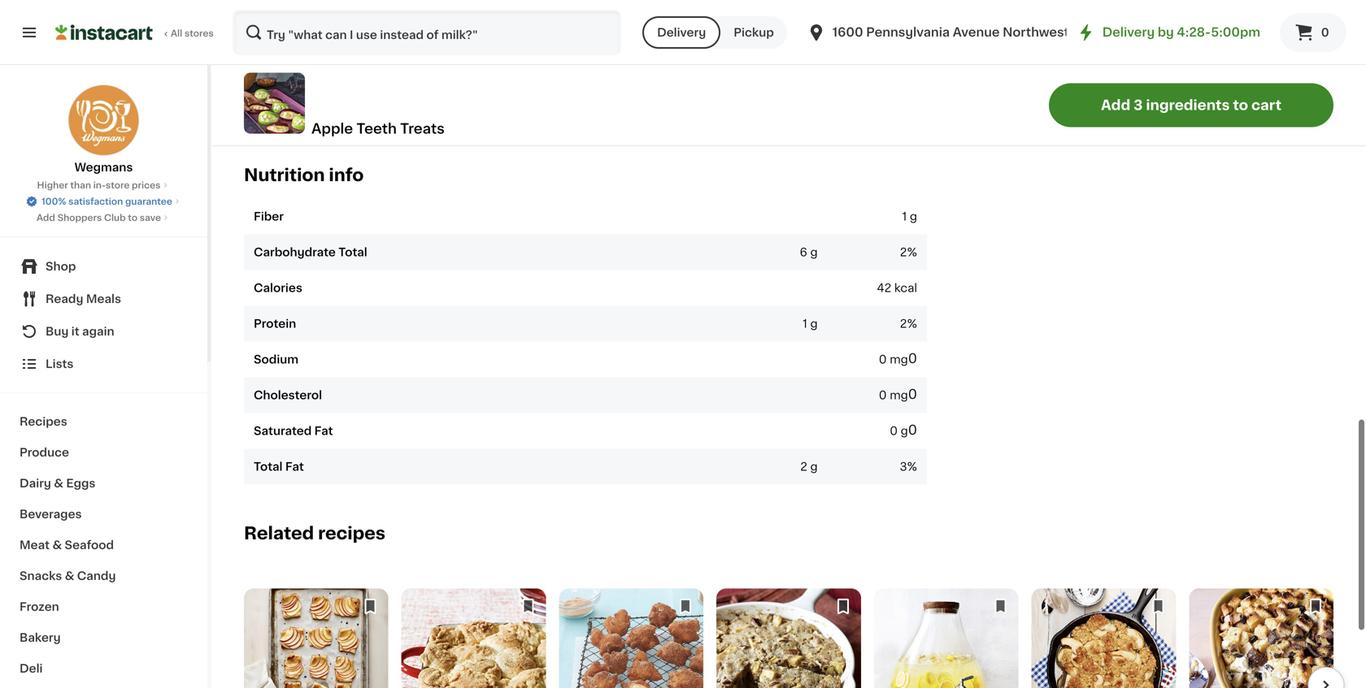Task type: vqa. For each thing, say whether or not it's contained in the screenshot.
0 button
yes



Task type: locate. For each thing, give the bounding box(es) containing it.
2 % down "kcal"
[[900, 319, 917, 330]]

1 mg from the top
[[890, 354, 908, 366]]

1 vertical spatial fat
[[285, 462, 304, 473]]

bottom inside dip "mouths" into lemon water to prevent browning. poke 5 or 6 almonds into top and bottom of cut-out to make crooked teeth.
[[854, 92, 896, 103]]

1 vertical spatial wedge
[[645, 92, 683, 103]]

0 vertical spatial mg
[[890, 354, 908, 366]]

frozen link
[[10, 592, 198, 623]]

1 horizontal spatial 3
[[1134, 98, 1143, 112]]

1 vertical spatial 2 %
[[900, 319, 917, 330]]

bottom down "mouths"
[[854, 92, 896, 103]]

cut up 'around'
[[584, 76, 603, 87]]

nutrition
[[244, 167, 325, 184]]

2 recipe card group from the left
[[402, 589, 546, 689]]

and down dip in the right of the page
[[830, 92, 851, 103]]

0 horizontal spatial or
[[465, 108, 477, 119]]

be down "side"
[[348, 108, 362, 119]]

1 be from the left
[[348, 108, 362, 119]]

dairy
[[20, 478, 51, 490]]

top up cart
[[1271, 76, 1290, 87]]

treats
[[400, 122, 445, 136]]

to left cart
[[1233, 98, 1248, 112]]

1 0 mg 0 from the top
[[879, 353, 917, 366]]

save
[[140, 213, 161, 222]]

0 vertical spatial it
[[589, 108, 596, 119]]

1600
[[833, 26, 863, 38]]

6
[[1183, 76, 1191, 87], [800, 247, 808, 258]]

1 g for fiber
[[902, 211, 917, 223]]

cut
[[584, 76, 603, 87], [285, 108, 303, 119]]

2 vertical spatial &
[[65, 571, 74, 582]]

0 vertical spatial total
[[339, 247, 367, 258]]

it right buy
[[71, 326, 79, 338]]

than inside stir lemon juice into water. with a sharp paring knife, cut a lengthwise wedge from the skin side of each apple quarter, leaving the peel around the wedge for lips. (the cut should be more an elliptical or oval than a wedge; it should be wide enough to insert almonds into both the top and bottom of the cut.)
[[506, 108, 532, 119]]

fat right saturated
[[314, 426, 333, 437]]

of down wedge;
[[540, 124, 552, 136]]

it up cut.)
[[589, 108, 596, 119]]

0 horizontal spatial delivery
[[657, 27, 706, 38]]

1 vertical spatial or
[[465, 108, 477, 119]]

100% satisfaction guarantee button
[[25, 192, 182, 208]]

almonds up 'add 3 ingredients to cart'
[[1194, 76, 1243, 87]]

& right meat
[[52, 540, 62, 551]]

2 vertical spatial %
[[907, 462, 917, 473]]

& left eggs
[[54, 478, 63, 490]]

1 2 % from the top
[[900, 247, 917, 258]]

0 mg 0 down 42 kcal
[[879, 353, 917, 366]]

1 horizontal spatial than
[[506, 108, 532, 119]]

make
[[974, 92, 1005, 103]]

%
[[907, 247, 917, 258], [907, 319, 917, 330], [907, 462, 917, 473]]

meals
[[86, 294, 121, 305]]

fiber
[[254, 211, 284, 223]]

& for snacks
[[65, 571, 74, 582]]

& left candy
[[65, 571, 74, 582]]

item carousel region
[[231, 583, 1347, 689]]

be left wide
[[641, 108, 655, 119]]

pennsylvania
[[866, 26, 950, 38]]

0 vertical spatial than
[[506, 108, 532, 119]]

0 vertical spatial %
[[907, 247, 917, 258]]

mg for cholesterol
[[890, 390, 908, 402]]

add 3 ingredients to cart
[[1101, 98, 1282, 112]]

teeth.
[[1058, 92, 1091, 103]]

0 vertical spatial or
[[1169, 76, 1180, 87]]

1 vertical spatial cut
[[285, 108, 303, 119]]

3
[[1134, 98, 1143, 112], [900, 462, 907, 473]]

add
[[1101, 98, 1131, 112], [37, 213, 55, 222]]

to inside stir lemon juice into water. with a sharp paring knife, cut a lengthwise wedge from the skin side of each apple quarter, leaving the peel around the wedge for lips. (the cut should be more an elliptical or oval than a wedge; it should be wide enough to insert almonds into both the top and bottom of the cut.)
[[734, 108, 746, 119]]

1 recipe card group from the left
[[244, 589, 389, 689]]

0 vertical spatial 0 mg 0
[[879, 353, 917, 366]]

1 horizontal spatial 1 g
[[902, 211, 917, 223]]

1 vertical spatial 3
[[900, 462, 907, 473]]

almonds down "side"
[[320, 124, 369, 136]]

a up 'around'
[[605, 76, 612, 87]]

3 recipe card group from the left
[[559, 589, 704, 689]]

0 vertical spatial 6
[[1183, 76, 1191, 87]]

into down more
[[372, 124, 394, 136]]

2 vertical spatial 1
[[803, 319, 808, 330]]

2 0 mg 0 from the top
[[879, 389, 917, 402]]

4:28-
[[1177, 26, 1211, 38]]

shoppers
[[57, 213, 102, 222]]

1 horizontal spatial and
[[830, 92, 851, 103]]

peel
[[552, 92, 577, 103]]

1 should from the left
[[306, 108, 345, 119]]

3 inside button
[[1134, 98, 1143, 112]]

dip
[[830, 76, 849, 87]]

1 horizontal spatial 6
[[1183, 76, 1191, 87]]

skin
[[306, 92, 329, 103]]

delivery inside button
[[657, 27, 706, 38]]

0 horizontal spatial it
[[71, 326, 79, 338]]

cut.)
[[577, 124, 603, 136]]

100%
[[42, 197, 66, 206]]

2 % up "kcal"
[[900, 247, 917, 258]]

2 2 % from the top
[[900, 319, 917, 330]]

0 vertical spatial 1
[[255, 80, 259, 92]]

0 vertical spatial top
[[1271, 76, 1290, 87]]

total right carbohydrate
[[339, 247, 367, 258]]

sharp
[[476, 76, 508, 87]]

0 horizontal spatial be
[[348, 108, 362, 119]]

1 vertical spatial top
[[448, 124, 468, 136]]

delivery for delivery by 4:28-5:00pm
[[1103, 26, 1155, 38]]

2 mg from the top
[[890, 390, 908, 402]]

delivery up lengthwise
[[657, 27, 706, 38]]

% for 6 g
[[907, 247, 917, 258]]

delivery by 4:28-5:00pm link
[[1077, 23, 1261, 42]]

1 % from the top
[[907, 247, 917, 258]]

0 vertical spatial 2
[[900, 247, 907, 258]]

1 vertical spatial 1 g
[[803, 319, 818, 330]]

0 mg 0 up 0 g 0
[[879, 389, 917, 402]]

add shoppers club to save link
[[37, 211, 171, 224]]

1 horizontal spatial be
[[641, 108, 655, 119]]

1 horizontal spatial add
[[1101, 98, 1131, 112]]

1 left "stir" on the top left of the page
[[255, 80, 259, 92]]

3 % from the top
[[907, 462, 917, 473]]

0 horizontal spatial top
[[448, 124, 468, 136]]

1 vertical spatial 1
[[902, 211, 907, 223]]

bakery link
[[10, 623, 198, 654]]

of left cut-
[[899, 92, 911, 103]]

an
[[398, 108, 412, 119]]

should down 'around'
[[599, 108, 638, 119]]

1 vertical spatial bottom
[[495, 124, 537, 136]]

lemon inside stir lemon juice into water. with a sharp paring knife, cut a lengthwise wedge from the skin side of each apple quarter, leaving the peel around the wedge for lips. (the cut should be more an elliptical or oval than a wedge; it should be wide enough to insert almonds into both the top and bottom of the cut.)
[[307, 76, 343, 87]]

2 lemon from the left
[[934, 76, 969, 87]]

0 horizontal spatial almonds
[[320, 124, 369, 136]]

ready
[[46, 294, 83, 305]]

the
[[285, 92, 304, 103], [530, 92, 549, 103], [623, 92, 642, 103], [427, 124, 446, 136], [555, 124, 574, 136]]

0 horizontal spatial lemon
[[307, 76, 343, 87]]

insert
[[285, 124, 317, 136]]

or right 5 on the right top
[[1169, 76, 1180, 87]]

100% satisfaction guarantee
[[42, 197, 172, 206]]

calories
[[254, 283, 302, 294]]

0 mg 0 for sodium
[[879, 353, 917, 366]]

1 horizontal spatial a
[[534, 108, 541, 119]]

a
[[466, 76, 473, 87], [605, 76, 612, 87], [534, 108, 541, 119]]

0 vertical spatial cut
[[584, 76, 603, 87]]

mg
[[890, 354, 908, 366], [890, 390, 908, 402]]

1 lemon from the left
[[307, 76, 343, 87]]

0 horizontal spatial 1
[[255, 80, 259, 92]]

instacart logo image
[[55, 23, 153, 42]]

4 recipe card group from the left
[[717, 589, 861, 689]]

produce
[[20, 447, 69, 459]]

1 vertical spatial than
[[70, 181, 91, 190]]

7 recipe card group from the left
[[1189, 589, 1334, 689]]

eggs
[[66, 478, 96, 490]]

of
[[359, 92, 371, 103], [899, 92, 911, 103], [540, 124, 552, 136]]

it
[[589, 108, 596, 119], [71, 326, 79, 338]]

% up "kcal"
[[907, 247, 917, 258]]

1 horizontal spatial fat
[[314, 426, 333, 437]]

0 vertical spatial 3
[[1134, 98, 1143, 112]]

prevent
[[1021, 76, 1065, 87]]

1
[[255, 80, 259, 92], [902, 211, 907, 223], [803, 319, 808, 330]]

or inside stir lemon juice into water. with a sharp paring knife, cut a lengthwise wedge from the skin side of each apple quarter, leaving the peel around the wedge for lips. (the cut should be more an elliptical or oval than a wedge; it should be wide enough to insert almonds into both the top and bottom of the cut.)
[[465, 108, 477, 119]]

0 horizontal spatial 1 g
[[803, 319, 818, 330]]

lemon up out
[[934, 76, 969, 87]]

instructions
[[244, 29, 354, 46]]

a left wedge;
[[534, 108, 541, 119]]

2 %
[[900, 247, 917, 258], [900, 319, 917, 330]]

top down the elliptical
[[448, 124, 468, 136]]

the down lengthwise
[[623, 92, 642, 103]]

wedge;
[[544, 108, 586, 119]]

1 vertical spatial &
[[52, 540, 62, 551]]

1 vertical spatial 0 mg 0
[[879, 389, 917, 402]]

into up each
[[376, 76, 397, 87]]

wedge up for
[[680, 76, 719, 87]]

avenue
[[953, 26, 1000, 38]]

3 down poke
[[1134, 98, 1143, 112]]

1 horizontal spatial top
[[1271, 76, 1290, 87]]

3 down 0 g 0
[[900, 462, 907, 473]]

or down quarter,
[[465, 108, 477, 119]]

1 vertical spatial %
[[907, 319, 917, 330]]

protein
[[254, 319, 296, 330]]

than down leaving
[[506, 108, 532, 119]]

0 horizontal spatial than
[[70, 181, 91, 190]]

1 down 6 g on the top of the page
[[803, 319, 808, 330]]

0 horizontal spatial and
[[471, 124, 492, 136]]

dip "mouths" into lemon water to prevent browning. poke 5 or 6 almonds into top and bottom of cut-out to make crooked teeth.
[[830, 76, 1290, 103]]

delivery for delivery
[[657, 27, 706, 38]]

1 vertical spatial 2
[[900, 319, 907, 330]]

0 horizontal spatial fat
[[285, 462, 304, 473]]

should
[[306, 108, 345, 119], [599, 108, 638, 119]]

0 horizontal spatial 6
[[800, 247, 808, 258]]

0 horizontal spatial add
[[37, 213, 55, 222]]

1 horizontal spatial or
[[1169, 76, 1180, 87]]

1 up "kcal"
[[902, 211, 907, 223]]

to inside button
[[1233, 98, 1248, 112]]

teeth
[[356, 122, 397, 136]]

add down 100%
[[37, 213, 55, 222]]

buy it again link
[[10, 316, 198, 348]]

prices
[[132, 181, 161, 190]]

% down 0 g 0
[[907, 462, 917, 473]]

1 vertical spatial 6
[[800, 247, 808, 258]]

than left in-
[[70, 181, 91, 190]]

total down saturated
[[254, 462, 283, 473]]

0 vertical spatial 2 %
[[900, 247, 917, 258]]

0 horizontal spatial of
[[359, 92, 371, 103]]

fat down saturated fat
[[285, 462, 304, 473]]

frozen
[[20, 602, 59, 613]]

1 g down 6 g on the top of the page
[[803, 319, 818, 330]]

2 % from the top
[[907, 319, 917, 330]]

should up apple
[[306, 108, 345, 119]]

around
[[580, 92, 620, 103]]

0 vertical spatial add
[[1101, 98, 1131, 112]]

dairy & eggs link
[[10, 468, 198, 499]]

and
[[830, 92, 851, 103], [471, 124, 492, 136]]

0 vertical spatial bottom
[[854, 92, 896, 103]]

2 horizontal spatial a
[[605, 76, 612, 87]]

1 horizontal spatial of
[[540, 124, 552, 136]]

g for total fat
[[810, 462, 818, 473]]

None search field
[[233, 10, 621, 55]]

1 vertical spatial add
[[37, 213, 55, 222]]

each
[[374, 92, 402, 103]]

1 horizontal spatial lemon
[[934, 76, 969, 87]]

0 horizontal spatial bottom
[[495, 124, 537, 136]]

bakery
[[20, 633, 61, 644]]

1 g up "kcal"
[[902, 211, 917, 223]]

0 vertical spatial &
[[54, 478, 63, 490]]

0 vertical spatial and
[[830, 92, 851, 103]]

delivery left by
[[1103, 26, 1155, 38]]

with
[[437, 76, 464, 87]]

wedge up wide
[[645, 92, 683, 103]]

recipe card group
[[244, 589, 389, 689], [402, 589, 546, 689], [559, 589, 704, 689], [717, 589, 861, 689], [874, 589, 1019, 689], [1032, 589, 1176, 689], [1189, 589, 1334, 689]]

1 vertical spatial mg
[[890, 390, 908, 402]]

mg for sodium
[[890, 354, 908, 366]]

1 horizontal spatial bottom
[[854, 92, 896, 103]]

add shoppers club to save
[[37, 213, 161, 222]]

total
[[339, 247, 367, 258], [254, 462, 283, 473]]

in-
[[93, 181, 106, 190]]

crooked
[[1008, 92, 1055, 103]]

6 inside dip "mouths" into lemon water to prevent browning. poke 5 or 6 almonds into top and bottom of cut-out to make crooked teeth.
[[1183, 76, 1191, 87]]

0 mg 0 for cholesterol
[[879, 389, 917, 402]]

% down "kcal"
[[907, 319, 917, 330]]

a up quarter,
[[466, 76, 473, 87]]

1 horizontal spatial almonds
[[1194, 76, 1243, 87]]

1 horizontal spatial delivery
[[1103, 26, 1155, 38]]

add inside button
[[1101, 98, 1131, 112]]

cut up insert
[[285, 108, 303, 119]]

&
[[54, 478, 63, 490], [52, 540, 62, 551], [65, 571, 74, 582]]

1 horizontal spatial should
[[599, 108, 638, 119]]

to down '(the'
[[734, 108, 746, 119]]

1 horizontal spatial 1
[[803, 319, 808, 330]]

knife,
[[550, 76, 581, 87]]

add down browning.
[[1101, 98, 1131, 112]]

0 vertical spatial fat
[[314, 426, 333, 437]]

0 mg 0
[[879, 353, 917, 366], [879, 389, 917, 402]]

bottom down oval
[[495, 124, 537, 136]]

lists
[[46, 359, 74, 370]]

nutrition info
[[244, 167, 364, 184]]

1 vertical spatial and
[[471, 124, 492, 136]]

and down oval
[[471, 124, 492, 136]]

lemon up skin at left
[[307, 76, 343, 87]]

2 horizontal spatial 1
[[902, 211, 907, 223]]

northwest
[[1003, 26, 1069, 38]]

1 vertical spatial almonds
[[320, 124, 369, 136]]

add for add shoppers club to save
[[37, 213, 55, 222]]

to left save
[[128, 213, 138, 222]]

1 horizontal spatial it
[[589, 108, 596, 119]]

0 horizontal spatial total
[[254, 462, 283, 473]]

2 % for 6 g
[[900, 247, 917, 258]]

2 horizontal spatial of
[[899, 92, 911, 103]]

shop
[[46, 261, 76, 272]]

of down "juice"
[[359, 92, 371, 103]]

0 vertical spatial 1 g
[[902, 211, 917, 223]]

than
[[506, 108, 532, 119], [70, 181, 91, 190]]

the down wedge;
[[555, 124, 574, 136]]

0 vertical spatial almonds
[[1194, 76, 1243, 87]]

0 horizontal spatial should
[[306, 108, 345, 119]]



Task type: describe. For each thing, give the bounding box(es) containing it.
lists link
[[10, 348, 198, 381]]

higher than in-store prices
[[37, 181, 161, 190]]

related
[[244, 526, 314, 543]]

% for 2 g
[[907, 462, 917, 473]]

delivery by 4:28-5:00pm
[[1103, 26, 1261, 38]]

higher than in-store prices link
[[37, 179, 170, 192]]

g for carbohydrate total
[[810, 247, 818, 258]]

1600 pennsylvania avenue northwest button
[[807, 10, 1069, 55]]

fat for total fat
[[285, 462, 304, 473]]

0 horizontal spatial 3
[[900, 462, 907, 473]]

0 g 0
[[890, 424, 917, 437]]

6 g
[[800, 247, 818, 258]]

total fat
[[254, 462, 304, 473]]

1 for fiber
[[902, 211, 907, 223]]

42 kcal
[[877, 283, 917, 294]]

2 be from the left
[[641, 108, 655, 119]]

wegmans logo image
[[68, 85, 139, 156]]

5 recipe card group from the left
[[874, 589, 1019, 689]]

0 inside button
[[1321, 27, 1329, 38]]

quarter,
[[440, 92, 484, 103]]

0 horizontal spatial a
[[466, 76, 473, 87]]

recipes link
[[10, 407, 198, 438]]

candy
[[77, 571, 116, 582]]

recipes
[[318, 526, 386, 543]]

deli link
[[10, 654, 198, 685]]

deli
[[20, 664, 43, 675]]

2 for 1 g
[[900, 319, 907, 330]]

to right out
[[959, 92, 971, 103]]

5
[[1158, 76, 1166, 87]]

from
[[722, 76, 749, 87]]

2 for 6 g
[[900, 247, 907, 258]]

paring
[[511, 76, 547, 87]]

top inside dip "mouths" into lemon water to prevent browning. poke 5 or 6 almonds into top and bottom of cut-out to make crooked teeth.
[[1271, 76, 1290, 87]]

almonds inside stir lemon juice into water. with a sharp paring knife, cut a lengthwise wedge from the skin side of each apple quarter, leaving the peel around the wedge for lips. (the cut should be more an elliptical or oval than a wedge; it should be wide enough to insert almonds into both the top and bottom of the cut.)
[[320, 124, 369, 136]]

dairy & eggs
[[20, 478, 96, 490]]

1 vertical spatial it
[[71, 326, 79, 338]]

saturated fat
[[254, 426, 333, 437]]

ready meals link
[[10, 283, 198, 316]]

sodium
[[254, 354, 299, 366]]

2 % for 1 g
[[900, 319, 917, 330]]

& for meat
[[52, 540, 62, 551]]

bottom inside stir lemon juice into water. with a sharp paring knife, cut a lengthwise wedge from the skin side of each apple quarter, leaving the peel around the wedge for lips. (the cut should be more an elliptical or oval than a wedge; it should be wide enough to insert almonds into both the top and bottom of the cut.)
[[495, 124, 537, 136]]

stir
[[285, 76, 304, 87]]

kcal
[[895, 283, 917, 294]]

g for protein
[[810, 319, 818, 330]]

almonds inside dip "mouths" into lemon water to prevent browning. poke 5 or 6 almonds into top and bottom of cut-out to make crooked teeth.
[[1194, 76, 1243, 87]]

fat for saturated fat
[[314, 426, 333, 437]]

g for fiber
[[910, 211, 917, 223]]

all stores link
[[55, 10, 215, 55]]

the down "stir" on the top left of the page
[[285, 92, 304, 103]]

satisfaction
[[68, 197, 123, 206]]

and inside dip "mouths" into lemon water to prevent browning. poke 5 or 6 almonds into top and bottom of cut-out to make crooked teeth.
[[830, 92, 851, 103]]

add 3 ingredients to cart button
[[1049, 83, 1334, 127]]

stir lemon juice into water. with a sharp paring knife, cut a lengthwise wedge from the skin side of each apple quarter, leaving the peel around the wedge for lips. (the cut should be more an elliptical or oval than a wedge; it should be wide enough to insert almonds into both the top and bottom of the cut.)
[[285, 76, 757, 136]]

service type group
[[643, 16, 787, 49]]

ready meals
[[46, 294, 121, 305]]

into up cart
[[1246, 76, 1268, 87]]

poke
[[1127, 76, 1156, 87]]

recipes
[[20, 416, 67, 428]]

% for 1 g
[[907, 319, 917, 330]]

or inside dip "mouths" into lemon water to prevent browning. poke 5 or 6 almonds into top and bottom of cut-out to make crooked teeth.
[[1169, 76, 1180, 87]]

meat & seafood link
[[10, 530, 198, 561]]

g inside 0 g 0
[[901, 426, 908, 437]]

ingredients
[[1146, 98, 1230, 112]]

related recipes
[[244, 526, 386, 543]]

0 vertical spatial wedge
[[680, 76, 719, 87]]

the down paring
[[530, 92, 549, 103]]

Search field
[[234, 11, 620, 54]]

beverages link
[[10, 499, 198, 530]]

pickup
[[734, 27, 774, 38]]

cut-
[[914, 92, 938, 103]]

snacks
[[20, 571, 62, 582]]

1 g for protein
[[803, 319, 818, 330]]

both
[[397, 124, 424, 136]]

lips.
[[705, 92, 728, 103]]

again
[[82, 326, 114, 338]]

meat & seafood
[[20, 540, 114, 551]]

2 should from the left
[[599, 108, 638, 119]]

2 vertical spatial 2
[[801, 462, 808, 473]]

carbohydrate total
[[254, 247, 367, 258]]

by
[[1158, 26, 1174, 38]]

for
[[686, 92, 702, 103]]

the down the elliptical
[[427, 124, 446, 136]]

(the
[[731, 92, 757, 103]]

delivery button
[[643, 16, 721, 49]]

ready meals button
[[10, 283, 198, 316]]

lengthwise
[[615, 76, 677, 87]]

of inside dip "mouths" into lemon water to prevent browning. poke 5 or 6 almonds into top and bottom of cut-out to make crooked teeth.
[[899, 92, 911, 103]]

2 g
[[801, 462, 818, 473]]

it inside stir lemon juice into water. with a sharp paring knife, cut a lengthwise wedge from the skin side of each apple quarter, leaving the peel around the wedge for lips. (the cut should be more an elliptical or oval than a wedge; it should be wide enough to insert almonds into both the top and bottom of the cut.)
[[589, 108, 596, 119]]

stores
[[185, 29, 214, 38]]

1 for protein
[[803, 319, 808, 330]]

out
[[938, 92, 957, 103]]

cholesterol
[[254, 390, 322, 402]]

more
[[365, 108, 395, 119]]

info
[[329, 167, 364, 184]]

all stores
[[171, 29, 214, 38]]

wide
[[658, 108, 685, 119]]

1600 pennsylvania avenue northwest
[[833, 26, 1069, 38]]

produce link
[[10, 438, 198, 468]]

6 recipe card group from the left
[[1032, 589, 1176, 689]]

0 inside 0 g 0
[[890, 426, 898, 437]]

apple
[[311, 122, 353, 136]]

5:00pm
[[1211, 26, 1261, 38]]

add for add 3 ingredients to cart
[[1101, 98, 1131, 112]]

than inside higher than in-store prices link
[[70, 181, 91, 190]]

side
[[332, 92, 356, 103]]

shop link
[[10, 250, 198, 283]]

browning.
[[1068, 76, 1124, 87]]

beverages
[[20, 509, 82, 521]]

1 horizontal spatial cut
[[584, 76, 603, 87]]

snacks & candy
[[20, 571, 116, 582]]

leaving
[[487, 92, 528, 103]]

meat
[[20, 540, 50, 551]]

top inside stir lemon juice into water. with a sharp paring knife, cut a lengthwise wedge from the skin side of each apple quarter, leaving the peel around the wedge for lips. (the cut should be more an elliptical or oval than a wedge; it should be wide enough to insert almonds into both the top and bottom of the cut.)
[[448, 124, 468, 136]]

seafood
[[65, 540, 114, 551]]

carbohydrate
[[254, 247, 336, 258]]

3 %
[[900, 462, 917, 473]]

1 vertical spatial total
[[254, 462, 283, 473]]

into up cut-
[[909, 76, 931, 87]]

and inside stir lemon juice into water. with a sharp paring knife, cut a lengthwise wedge from the skin side of each apple quarter, leaving the peel around the wedge for lips. (the cut should be more an elliptical or oval than a wedge; it should be wide enough to insert almonds into both the top and bottom of the cut.)
[[471, 124, 492, 136]]

lemon inside dip "mouths" into lemon water to prevent browning. poke 5 or 6 almonds into top and bottom of cut-out to make crooked teeth.
[[934, 76, 969, 87]]

saturated
[[254, 426, 312, 437]]

0 horizontal spatial cut
[[285, 108, 303, 119]]

club
[[104, 213, 126, 222]]

1 horizontal spatial total
[[339, 247, 367, 258]]

& for dairy
[[54, 478, 63, 490]]

to right water
[[1007, 76, 1019, 87]]



